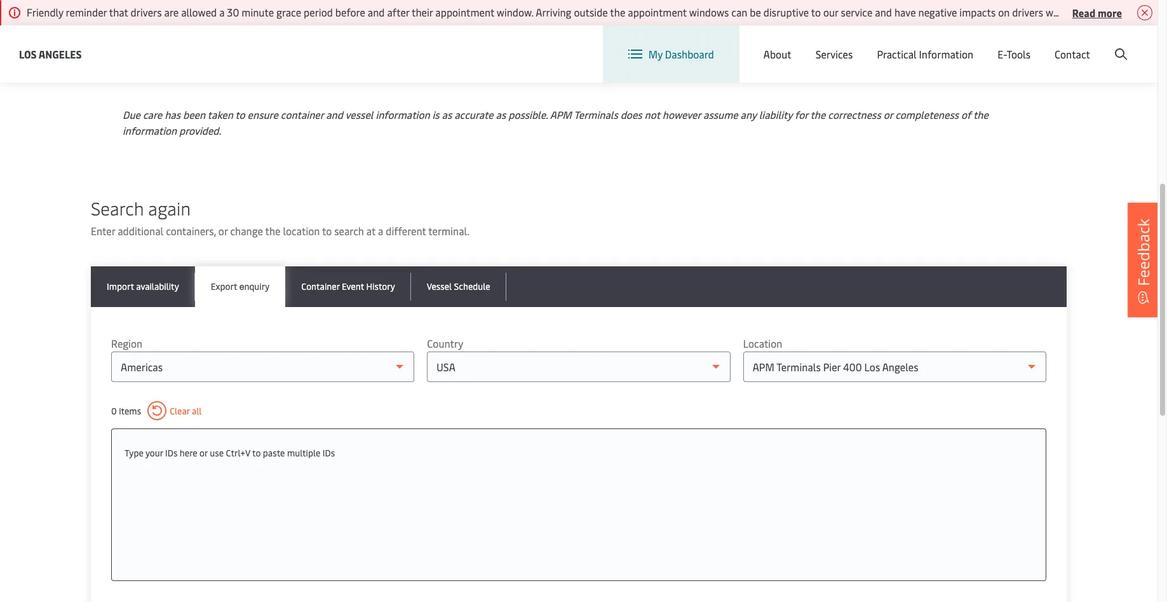 Task type: locate. For each thing, give the bounding box(es) containing it.
e-tools
[[998, 47, 1031, 61]]

and left after
[[368, 5, 385, 19]]

or right the correctness
[[884, 107, 893, 121]]

of
[[962, 107, 972, 121]]

my
[[649, 47, 663, 61]]

0 horizontal spatial on
[[999, 5, 1010, 19]]

or
[[884, 107, 893, 121], [219, 224, 228, 238], [200, 447, 208, 459]]

appointment right their
[[436, 5, 495, 19]]

0 horizontal spatial drivers
[[131, 5, 162, 19]]

2 drivers from the left
[[1013, 5, 1044, 19]]

import
[[107, 280, 134, 292]]

None text field
[[125, 442, 1034, 465]]

for
[[795, 107, 809, 121]]

appointment
[[436, 5, 495, 19], [628, 5, 687, 19]]

1 horizontal spatial location
[[833, 37, 872, 51]]

practical information button
[[878, 25, 974, 83]]

to inside search again enter additional containers, or change the location to search at a different terminal.
[[322, 224, 332, 238]]

on
[[999, 5, 1010, 19], [1097, 5, 1108, 19]]

1 vertical spatial information
[[123, 123, 177, 137]]

1 vertical spatial a
[[378, 224, 384, 238]]

2 horizontal spatial or
[[884, 107, 893, 121]]

0 up my
[[650, 30, 655, 42]]

0 horizontal spatial as
[[442, 107, 452, 121]]

/
[[1058, 37, 1063, 51]]

to left search at the left top
[[322, 224, 332, 238]]

export еnquiry button
[[195, 266, 286, 307]]

search
[[334, 224, 364, 238]]

global menu
[[913, 37, 971, 51]]

0 horizontal spatial and
[[326, 107, 343, 121]]

0 horizontal spatial information
[[123, 123, 177, 137]]

drivers left are
[[131, 5, 162, 19]]

your
[[146, 447, 163, 459]]

history
[[366, 280, 395, 292]]

0
[[650, 30, 655, 42], [706, 30, 712, 42], [111, 405, 117, 417]]

on right read
[[1097, 5, 1108, 19]]

read more
[[1073, 5, 1123, 19]]

read more button
[[1073, 4, 1123, 20]]

or inside search again enter additional containers, or change the location to search at a different terminal.
[[219, 224, 228, 238]]

paste
[[263, 447, 285, 459]]

clear all
[[170, 405, 202, 417]]

liability
[[759, 107, 793, 121]]

1 horizontal spatial drivers
[[1013, 5, 1044, 19]]

as
[[442, 107, 452, 121], [496, 107, 506, 121]]

1 vertical spatial or
[[219, 224, 228, 238]]

tab list containing import availability
[[91, 266, 1067, 307]]

1 horizontal spatial on
[[1097, 5, 1108, 19]]

or left "change"
[[219, 224, 228, 238]]

a right at
[[378, 224, 384, 238]]

and inside due care has been taken to ensure container and vessel information is as accurate as possible. apm terminals does not however assume any liability for the correctness or completeness of the information provided.
[[326, 107, 343, 121]]

due
[[123, 107, 140, 121]]

2 vertical spatial or
[[200, 447, 208, 459]]

los
[[19, 47, 37, 61]]

read
[[1073, 5, 1096, 19]]

information down care
[[123, 123, 177, 137]]

1 as from the left
[[442, 107, 452, 121]]

menu
[[945, 37, 971, 51]]

service
[[841, 5, 873, 19]]

arrive
[[1068, 5, 1094, 19]]

minute
[[242, 5, 274, 19]]

to right taken
[[235, 107, 245, 121]]

2 horizontal spatial 0
[[706, 30, 712, 42]]

the right "change"
[[265, 224, 281, 238]]

1 horizontal spatial as
[[496, 107, 506, 121]]

location
[[283, 224, 320, 238]]

container event history button
[[286, 266, 411, 307]]

vessel schedule button
[[411, 266, 507, 307]]

switch location button
[[780, 37, 872, 51]]

0 left items
[[111, 405, 117, 417]]

0 horizontal spatial a
[[219, 5, 225, 19]]

use
[[210, 447, 224, 459]]

export еnquiry
[[211, 280, 270, 292]]

a left 30
[[219, 5, 225, 19]]

1 horizontal spatial information
[[376, 107, 430, 121]]

here
[[180, 447, 197, 459]]

ids right your
[[165, 447, 178, 459]]

1 vertical spatial location
[[744, 336, 783, 350]]

1 horizontal spatial or
[[219, 224, 228, 238]]

location
[[833, 37, 872, 51], [744, 336, 783, 350]]

window.
[[497, 5, 534, 19]]

export
[[211, 280, 237, 292]]

a inside search again enter additional containers, or change the location to search at a different terminal.
[[378, 224, 384, 238]]

to left paste
[[252, 447, 261, 459]]

as right is
[[442, 107, 452, 121]]

contact button
[[1055, 25, 1091, 83]]

information left is
[[376, 107, 430, 121]]

2 ids from the left
[[323, 447, 335, 459]]

drivers
[[131, 5, 162, 19], [1013, 5, 1044, 19]]

1 horizontal spatial appointment
[[628, 5, 687, 19]]

2 on from the left
[[1097, 5, 1108, 19]]

drivers left the who
[[1013, 5, 1044, 19]]

and left the "have"
[[876, 5, 893, 19]]

1 ids from the left
[[165, 447, 178, 459]]

not
[[645, 107, 660, 121]]

and left vessel
[[326, 107, 343, 121]]

services
[[816, 47, 853, 61]]

or inside due care has been taken to ensure container and vessel information is as accurate as possible. apm terminals does not however assume any liability for the correctness or completeness of the information provided.
[[884, 107, 893, 121]]

global menu button
[[885, 25, 984, 63]]

1 on from the left
[[999, 5, 1010, 19]]

the right the for
[[811, 107, 826, 121]]

or left use
[[200, 447, 208, 459]]

different
[[386, 224, 426, 238]]

assume
[[704, 107, 739, 121]]

1 horizontal spatial and
[[368, 5, 385, 19]]

0 down the windows
[[706, 30, 712, 42]]

region
[[111, 336, 142, 350]]

after
[[387, 5, 410, 19]]

a
[[219, 5, 225, 19], [378, 224, 384, 238]]

search again enter additional containers, or change the location to search at a different terminal.
[[91, 196, 470, 238]]

the right outside
[[611, 5, 626, 19]]

ctrl+v
[[226, 447, 250, 459]]

1 horizontal spatial a
[[378, 224, 384, 238]]

1 drivers from the left
[[131, 5, 162, 19]]

login
[[1031, 37, 1056, 51]]

2 as from the left
[[496, 107, 506, 121]]

switch location
[[801, 37, 872, 51]]

0 horizontal spatial ids
[[165, 447, 178, 459]]

0 vertical spatial or
[[884, 107, 893, 121]]

0 items
[[111, 405, 141, 417]]

as right accurate on the left of page
[[496, 107, 506, 121]]

practical information
[[878, 47, 974, 61]]

information
[[376, 107, 430, 121], [123, 123, 177, 137]]

availability
[[136, 280, 179, 292]]

ids right multiple
[[323, 447, 335, 459]]

items
[[119, 405, 141, 417]]

terminals
[[574, 107, 618, 121]]

account
[[1097, 37, 1134, 51]]

windows
[[690, 5, 729, 19]]

on right impacts
[[999, 5, 1010, 19]]

0 horizontal spatial appointment
[[436, 5, 495, 19]]

appointment up my
[[628, 5, 687, 19]]

0 horizontal spatial location
[[744, 336, 783, 350]]

who
[[1046, 5, 1066, 19]]

1 horizontal spatial ids
[[323, 447, 335, 459]]

tab list
[[91, 266, 1067, 307]]

los angeles link
[[19, 46, 82, 62]]

at
[[367, 224, 376, 238]]

been
[[183, 107, 205, 121]]

provided.
[[179, 123, 221, 137]]

1 appointment from the left
[[436, 5, 495, 19]]

time.
[[1110, 5, 1133, 19]]

close alert image
[[1138, 5, 1153, 20]]



Task type: describe. For each thing, give the bounding box(es) containing it.
friendly reminder that drivers are allowed a 30 minute grace period before and after their appointment window. arriving outside the appointment windows can be disruptive to our service and have negative impacts on drivers who arrive on time. drivers 
[[27, 5, 1168, 19]]

period
[[304, 5, 333, 19]]

1 horizontal spatial 0
[[650, 30, 655, 42]]

vessel schedule
[[427, 280, 491, 292]]

container
[[281, 107, 324, 121]]

their
[[412, 5, 433, 19]]

enter
[[91, 224, 115, 238]]

country
[[427, 336, 464, 350]]

terminal.
[[429, 224, 470, 238]]

however
[[663, 107, 701, 121]]

global
[[913, 37, 942, 51]]

multiple
[[287, 447, 321, 459]]

0 horizontal spatial or
[[200, 447, 208, 459]]

apm
[[550, 107, 572, 121]]

have
[[895, 5, 916, 19]]

more
[[1098, 5, 1123, 19]]

my dashboard button
[[629, 25, 714, 83]]

e-tools button
[[998, 25, 1031, 83]]

import availability
[[107, 280, 179, 292]]

event
[[342, 280, 364, 292]]

any
[[741, 107, 757, 121]]

negative
[[919, 5, 958, 19]]

to left our
[[812, 5, 821, 19]]

our
[[824, 5, 839, 19]]

due care has been taken to ensure container and vessel information is as accurate as possible. apm terminals does not however assume any liability for the correctness or completeness of the information provided.
[[123, 107, 989, 137]]

feedback
[[1133, 218, 1154, 286]]

0 vertical spatial information
[[376, 107, 430, 121]]

drivers
[[1136, 5, 1168, 19]]

be
[[750, 5, 762, 19]]

practical
[[878, 47, 917, 61]]

login / create account
[[1031, 37, 1134, 51]]

about button
[[764, 25, 792, 83]]

2 horizontal spatial and
[[876, 5, 893, 19]]

the inside search again enter additional containers, or change the location to search at a different terminal.
[[265, 224, 281, 238]]

0 horizontal spatial 0
[[111, 405, 117, 417]]

ensure
[[248, 107, 278, 121]]

can
[[732, 5, 748, 19]]

to inside due care has been taken to ensure container and vessel information is as accurate as possible. apm terminals does not however assume any liability for the correctness or completeness of the information provided.
[[235, 107, 245, 121]]

change
[[230, 224, 263, 238]]

impacts
[[960, 5, 996, 19]]

completeness
[[896, 107, 959, 121]]

care
[[143, 107, 162, 121]]

import availability button
[[91, 266, 195, 307]]

login / create account link
[[1008, 25, 1134, 63]]

type
[[125, 447, 144, 459]]

schedule
[[454, 280, 491, 292]]

friendly
[[27, 5, 63, 19]]

type your ids here or use ctrl+v to paste multiple ids
[[125, 447, 335, 459]]

containers,
[[166, 224, 216, 238]]

tools
[[1007, 47, 1031, 61]]

before
[[336, 5, 365, 19]]

information
[[920, 47, 974, 61]]

container
[[301, 280, 340, 292]]

switch
[[801, 37, 831, 51]]

contact
[[1055, 47, 1091, 61]]

vessel
[[427, 280, 452, 292]]

does
[[621, 107, 643, 121]]

all
[[192, 405, 202, 417]]

possible.
[[509, 107, 548, 121]]

grace
[[277, 5, 301, 19]]

again
[[148, 196, 191, 220]]

correctness
[[829, 107, 882, 121]]

0 vertical spatial a
[[219, 5, 225, 19]]

is
[[433, 107, 440, 121]]

clear
[[170, 405, 190, 417]]

outside
[[574, 5, 608, 19]]

search
[[91, 196, 144, 220]]

has
[[165, 107, 181, 121]]

accurate
[[455, 107, 494, 121]]

my dashboard
[[649, 47, 714, 61]]

are
[[164, 5, 179, 19]]

los angeles
[[19, 47, 82, 61]]

0 vertical spatial location
[[833, 37, 872, 51]]

create
[[1065, 37, 1094, 51]]

arriving
[[536, 5, 572, 19]]

container event history
[[301, 280, 395, 292]]

allowed
[[181, 5, 217, 19]]

the right of
[[974, 107, 989, 121]]

2 appointment from the left
[[628, 5, 687, 19]]



Task type: vqa. For each thing, say whether or not it's contained in the screenshot.
Customer information
no



